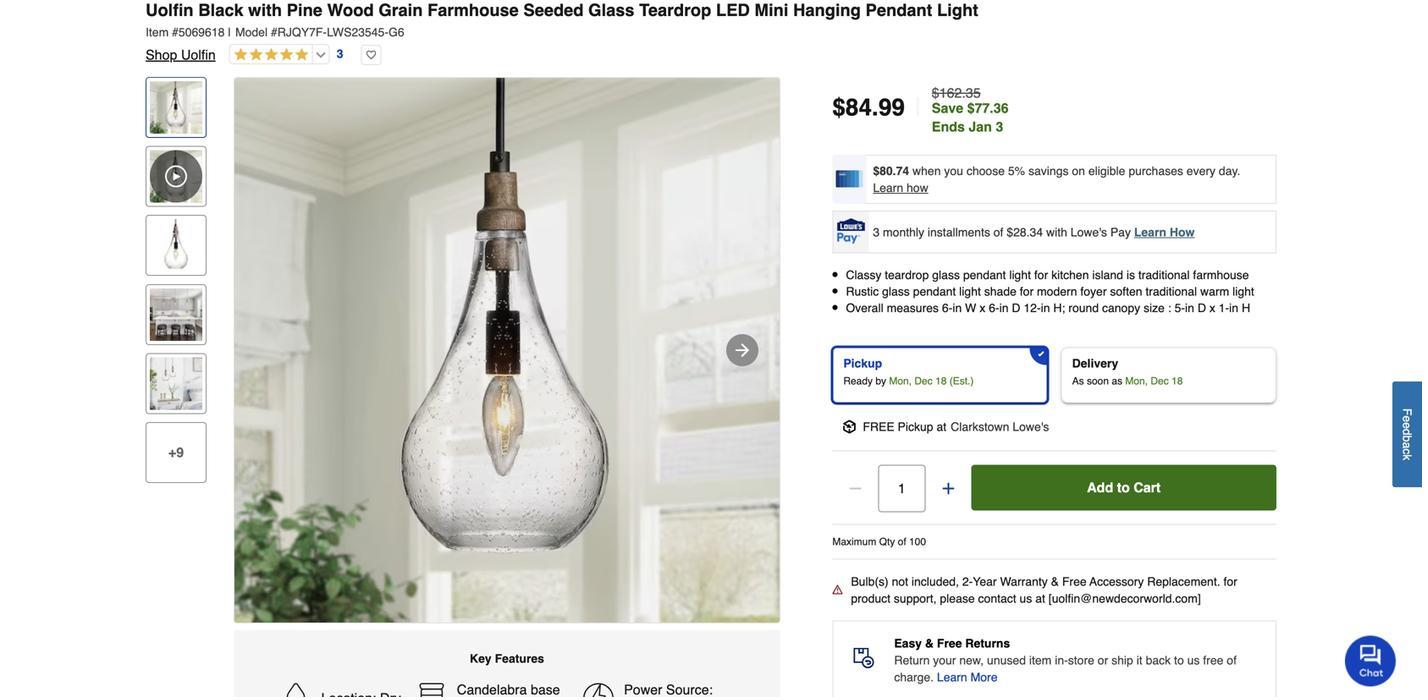 Task type: vqa. For each thing, say whether or not it's contained in the screenshot.
'01/03/24.'
no



Task type: locate. For each thing, give the bounding box(es) containing it.
heart outline image
[[361, 45, 382, 65]]

ship
[[1112, 654, 1134, 668]]

1 vertical spatial us
[[1188, 654, 1200, 668]]

light up "h"
[[1233, 285, 1255, 299]]

you
[[945, 164, 964, 178]]

with
[[248, 0, 282, 20], [1047, 225, 1068, 239]]

ready
[[844, 375, 873, 387]]

dec inside pickup ready by mon, dec 18 (est.)
[[915, 375, 933, 387]]

in left w
[[953, 302, 962, 315]]

every
[[1187, 164, 1216, 178]]

0 vertical spatial to
[[1118, 480, 1130, 496]]

farmhouse
[[1194, 268, 1250, 282]]

1 vertical spatial with
[[1047, 225, 1068, 239]]

with right $28.34
[[1047, 225, 1068, 239]]

lowe's right clarkstown
[[1013, 420, 1050, 434]]

3 for 3 monthly installments of $28.34 with lowe's pay learn how
[[873, 225, 880, 239]]

at left clarkstown
[[937, 420, 947, 434]]

e up d
[[1401, 416, 1415, 423]]

pendant up shade
[[964, 268, 1007, 282]]

of right free
[[1227, 654, 1237, 668]]

1 horizontal spatial dec
[[1151, 375, 1169, 387]]

at
[[937, 420, 947, 434], [1036, 592, 1046, 606]]

your
[[934, 654, 957, 668]]

# right item
[[172, 25, 179, 39]]

|
[[228, 25, 231, 39], [916, 93, 922, 122]]

qty
[[880, 536, 895, 548]]

not
[[892, 575, 909, 589]]

x right w
[[980, 302, 986, 315]]

1 vertical spatial learn
[[1135, 225, 1167, 239]]

0 horizontal spatial of
[[898, 536, 907, 548]]

return
[[895, 654, 930, 668]]

farmhouse
[[428, 0, 519, 20]]

0 horizontal spatial mon,
[[890, 375, 912, 387]]

rjqy7f-
[[278, 25, 327, 39]]

0 horizontal spatial to
[[1118, 480, 1130, 496]]

uolfin
[[146, 0, 194, 20], [181, 47, 216, 63]]

0 horizontal spatial x
[[980, 302, 986, 315]]

1 horizontal spatial at
[[1036, 592, 1046, 606]]

in down shade
[[1000, 302, 1009, 315]]

18 right as on the right of the page
[[1172, 375, 1184, 387]]

easy
[[895, 637, 922, 651]]

0 horizontal spatial |
[[228, 25, 231, 39]]

uolfin black with pine wood grain farmhouse seeded glass teardrop led mini hanging pendant light item # 5069618 | model # rjqy7f-lws23545-g6
[[146, 0, 979, 39]]

2 dec from the left
[[1151, 375, 1169, 387]]

2 # from the left
[[271, 25, 278, 39]]

included,
[[912, 575, 960, 589]]

mon,
[[890, 375, 912, 387], [1126, 375, 1148, 387]]

& right warranty
[[1052, 575, 1059, 589]]

for inside bulb(s) not included, 2-year warranty & free accessory replacement. for product support, please contact us at [uolfin@newdecorworld.com]
[[1224, 575, 1238, 589]]

glass down the teardrop
[[883, 285, 910, 299]]

0 vertical spatial pendant
[[964, 268, 1007, 282]]

in right :
[[1186, 302, 1195, 315]]

1 in from the left
[[953, 302, 962, 315]]

warranty
[[1001, 575, 1048, 589]]

plus image
[[940, 480, 957, 497]]

warning image
[[833, 585, 843, 595]]

dec left (est.)
[[915, 375, 933, 387]]

1 x from the left
[[980, 302, 986, 315]]

light bulb base type candelabra base (e-12) element
[[408, 681, 575, 698]]

pendant
[[866, 0, 933, 20]]

lowe's left pay
[[1071, 225, 1108, 239]]

2 horizontal spatial learn
[[1135, 225, 1167, 239]]

0 horizontal spatial d
[[1012, 302, 1021, 315]]

d left 12-
[[1012, 302, 1021, 315]]

usage rating dry element
[[272, 681, 408, 698]]

replacement.
[[1148, 575, 1221, 589]]

uolfin down 5069618
[[181, 47, 216, 63]]

glass right the teardrop
[[933, 268, 960, 282]]

$77.36
[[968, 100, 1009, 116]]

1 horizontal spatial d
[[1198, 302, 1207, 315]]

pendant up the measures
[[914, 285, 956, 299]]

accessory
[[1090, 575, 1144, 589]]

learn inside learn more link
[[937, 671, 968, 685]]

1 vertical spatial free
[[937, 637, 963, 651]]

f e e d b a c k
[[1401, 409, 1415, 461]]

soften
[[1111, 285, 1143, 299]]

pickup image
[[843, 420, 857, 434]]

1 horizontal spatial learn
[[937, 671, 968, 685]]

2 vertical spatial learn
[[937, 671, 968, 685]]

| inside 'uolfin black with pine wood grain farmhouse seeded glass teardrop led mini hanging pendant light item # 5069618 | model # rjqy7f-lws23545-g6'
[[228, 25, 231, 39]]

in-
[[1055, 654, 1069, 668]]

1 vertical spatial 3
[[996, 119, 1004, 135]]

store
[[1069, 654, 1095, 668]]

learn
[[873, 181, 904, 195], [1135, 225, 1167, 239], [937, 671, 968, 685]]

3 down lws23545-
[[337, 47, 343, 61]]

6- left w
[[943, 302, 953, 315]]

1 vertical spatial at
[[1036, 592, 1046, 606]]

0 horizontal spatial learn
[[873, 181, 904, 195]]

in left "h"
[[1230, 302, 1239, 315]]

2 horizontal spatial light
[[1233, 285, 1255, 299]]

0 horizontal spatial free
[[937, 637, 963, 651]]

for up the modern
[[1035, 268, 1049, 282]]

uolfin  #rjqy7f-lws23545-g6 - thumbnail4 image
[[150, 358, 202, 410]]

us inside bulb(s) not included, 2-year warranty & free accessory replacement. for product support, please contact us at [uolfin@newdecorworld.com]
[[1020, 592, 1033, 606]]

add to cart
[[1088, 480, 1161, 496]]

2 x from the left
[[1210, 302, 1216, 315]]

for right replacement.
[[1224, 575, 1238, 589]]

1 horizontal spatial |
[[916, 93, 922, 122]]

learn right pay
[[1135, 225, 1167, 239]]

1 18 from the left
[[936, 375, 947, 387]]

2 vertical spatial of
[[1227, 654, 1237, 668]]

as
[[1073, 375, 1085, 387]]

traditional
[[1139, 268, 1190, 282], [1146, 285, 1198, 299]]

of
[[994, 225, 1004, 239], [898, 536, 907, 548], [1227, 654, 1237, 668]]

uolfin up item
[[146, 0, 194, 20]]

1 horizontal spatial 3
[[873, 225, 880, 239]]

or
[[1098, 654, 1109, 668]]

1 horizontal spatial 6-
[[989, 302, 1000, 315]]

0 vertical spatial with
[[248, 0, 282, 20]]

traditional up :
[[1146, 285, 1198, 299]]

2 vertical spatial 3
[[873, 225, 880, 239]]

to right the 'back' at the bottom
[[1175, 654, 1185, 668]]

2 mon, from the left
[[1126, 375, 1148, 387]]

0 vertical spatial free
[[1063, 575, 1087, 589]]

1 horizontal spatial us
[[1188, 654, 1200, 668]]

on
[[1073, 164, 1086, 178]]

0 horizontal spatial glass
[[883, 285, 910, 299]]

to
[[1118, 480, 1130, 496], [1175, 654, 1185, 668]]

3 right jan on the right top
[[996, 119, 1004, 135]]

0 vertical spatial lowe's
[[1071, 225, 1108, 239]]

0 horizontal spatial &
[[926, 637, 934, 651]]

# right model
[[271, 25, 278, 39]]

x left 1-
[[1210, 302, 1216, 315]]

0 vertical spatial learn
[[873, 181, 904, 195]]

Stepper number input field with increment and decrement buttons number field
[[879, 465, 926, 513]]

it
[[1137, 654, 1143, 668]]

18 inside pickup ready by mon, dec 18 (est.)
[[936, 375, 947, 387]]

in
[[953, 302, 962, 315], [1000, 302, 1009, 315], [1041, 302, 1051, 315], [1186, 302, 1195, 315], [1230, 302, 1239, 315]]

of right qty
[[898, 536, 907, 548]]

| left model
[[228, 25, 231, 39]]

free left accessory
[[1063, 575, 1087, 589]]

2 e from the top
[[1401, 423, 1415, 429]]

1 vertical spatial pickup
[[898, 420, 934, 434]]

ends
[[932, 119, 965, 135]]

h
[[1242, 302, 1251, 315]]

lowes pay logo image
[[835, 219, 868, 244]]

for up 12-
[[1020, 285, 1034, 299]]

| right 99
[[916, 93, 922, 122]]

uolfin  #rjqy7f-lws23545-g6 image
[[235, 78, 780, 623]]

1 horizontal spatial #
[[271, 25, 278, 39]]

1 vertical spatial lowe's
[[1013, 420, 1050, 434]]

to right add
[[1118, 480, 1130, 496]]

pickup up ready
[[844, 357, 883, 370]]

2 horizontal spatial of
[[1227, 654, 1237, 668]]

1 vertical spatial for
[[1020, 285, 1034, 299]]

wood
[[327, 0, 374, 20]]

0 vertical spatial |
[[228, 25, 231, 39]]

light up w
[[960, 285, 981, 299]]

of left $28.34
[[994, 225, 1004, 239]]

0 vertical spatial glass
[[933, 268, 960, 282]]

unused
[[988, 654, 1026, 668]]

#
[[172, 25, 179, 39], [271, 25, 278, 39]]

d down the warm
[[1198, 302, 1207, 315]]

free
[[1063, 575, 1087, 589], [937, 637, 963, 651]]

3
[[337, 47, 343, 61], [996, 119, 1004, 135], [873, 225, 880, 239]]

1 horizontal spatial x
[[1210, 302, 1216, 315]]

1 vertical spatial glass
[[883, 285, 910, 299]]

eligible
[[1089, 164, 1126, 178]]

1 dec from the left
[[915, 375, 933, 387]]

$162.35
[[932, 85, 981, 101]]

1 horizontal spatial light
[[1010, 268, 1032, 282]]

3 right lowes pay logo at the top
[[873, 225, 880, 239]]

1 horizontal spatial free
[[1063, 575, 1087, 589]]

0 horizontal spatial pendant
[[914, 285, 956, 299]]

3 inside the save $77.36 ends jan 3
[[996, 119, 1004, 135]]

with up model
[[248, 0, 282, 20]]

+9
[[168, 445, 184, 461]]

2 vertical spatial for
[[1224, 575, 1238, 589]]

1 horizontal spatial lowe's
[[1071, 225, 1108, 239]]

light up shade
[[1010, 268, 1032, 282]]

1 vertical spatial pendant
[[914, 285, 956, 299]]

0 horizontal spatial with
[[248, 0, 282, 20]]

learn inside $80.74 when you choose 5% savings on eligible purchases every day. learn how
[[873, 181, 904, 195]]

2 18 from the left
[[1172, 375, 1184, 387]]

to inside the easy & free returns return your new, unused item in-store or ship it back to us free of charge.
[[1175, 654, 1185, 668]]

pickup right the free at the right
[[898, 420, 934, 434]]

us down warranty
[[1020, 592, 1033, 606]]

0 horizontal spatial pickup
[[844, 357, 883, 370]]

uolfin  #rjqy7f-lws23545-g6 - thumbnail2 image
[[150, 220, 202, 272]]

traditional right is
[[1139, 268, 1190, 282]]

d
[[1401, 429, 1415, 436]]

12-
[[1024, 302, 1041, 315]]

0 vertical spatial uolfin
[[146, 0, 194, 20]]

.
[[872, 94, 879, 121]]

5069618
[[179, 25, 225, 39]]

2 horizontal spatial 3
[[996, 119, 1004, 135]]

us left free
[[1188, 654, 1200, 668]]

$ 84 . 99
[[833, 94, 905, 121]]

1 vertical spatial &
[[926, 637, 934, 651]]

0 horizontal spatial 18
[[936, 375, 947, 387]]

at down warranty
[[1036, 592, 1046, 606]]

learn down $80.74
[[873, 181, 904, 195]]

e up b
[[1401, 423, 1415, 429]]

0 horizontal spatial #
[[172, 25, 179, 39]]

1 horizontal spatial to
[[1175, 654, 1185, 668]]

1 mon, from the left
[[890, 375, 912, 387]]

mon, right as on the right of the page
[[1126, 375, 1148, 387]]

6- down shade
[[989, 302, 1000, 315]]

us
[[1020, 592, 1033, 606], [1188, 654, 1200, 668]]

5 in from the left
[[1230, 302, 1239, 315]]

more
[[971, 671, 998, 685]]

f e e d b a c k button
[[1393, 382, 1423, 488]]

pickup inside pickup ready by mon, dec 18 (est.)
[[844, 357, 883, 370]]

0 horizontal spatial us
[[1020, 592, 1033, 606]]

shop uolfin
[[146, 47, 216, 63]]

0 horizontal spatial at
[[937, 420, 947, 434]]

0 vertical spatial us
[[1020, 592, 1033, 606]]

1 horizontal spatial of
[[994, 225, 1004, 239]]

0 horizontal spatial lowe's
[[1013, 420, 1050, 434]]

in left h; in the top right of the page
[[1041, 302, 1051, 315]]

2-
[[963, 575, 973, 589]]

1 e from the top
[[1401, 416, 1415, 423]]

product
[[851, 592, 891, 606]]

learn down your
[[937, 671, 968, 685]]

a
[[1401, 442, 1415, 449]]

lowe's
[[1071, 225, 1108, 239], [1013, 420, 1050, 434]]

0 vertical spatial pickup
[[844, 357, 883, 370]]

key features
[[470, 653, 545, 666]]

0 horizontal spatial 6-
[[943, 302, 953, 315]]

support,
[[894, 592, 937, 606]]

1 horizontal spatial &
[[1052, 575, 1059, 589]]

18 left (est.)
[[936, 375, 947, 387]]

1 vertical spatial to
[[1175, 654, 1185, 668]]

0 vertical spatial 3
[[337, 47, 343, 61]]

when
[[913, 164, 941, 178]]

1 horizontal spatial with
[[1047, 225, 1068, 239]]

option group
[[826, 341, 1284, 410]]

& right easy
[[926, 637, 934, 651]]

add to cart button
[[972, 465, 1277, 511]]

light
[[1010, 268, 1032, 282], [960, 285, 981, 299], [1233, 285, 1255, 299]]

delivery
[[1073, 357, 1119, 370]]

0 horizontal spatial dec
[[915, 375, 933, 387]]

monthly
[[883, 225, 925, 239]]

0 vertical spatial &
[[1052, 575, 1059, 589]]

1 horizontal spatial mon,
[[1126, 375, 1148, 387]]

of inside the easy & free returns return your new, unused item in-store or ship it back to us free of charge.
[[1227, 654, 1237, 668]]

0 horizontal spatial 3
[[337, 47, 343, 61]]

black
[[198, 0, 244, 20]]

round
[[1069, 302, 1099, 315]]

dec right as on the right of the page
[[1151, 375, 1169, 387]]

how
[[907, 181, 929, 195]]

mon, right by
[[890, 375, 912, 387]]

1 horizontal spatial 18
[[1172, 375, 1184, 387]]

free up your
[[937, 637, 963, 651]]



Task type: describe. For each thing, give the bounding box(es) containing it.
chat invite button image
[[1346, 636, 1397, 687]]

warm
[[1201, 285, 1230, 299]]

measures
[[887, 302, 939, 315]]

returns
[[966, 637, 1011, 651]]

learn how link
[[1135, 225, 1195, 239]]

hanging
[[794, 0, 861, 20]]

contact
[[979, 592, 1017, 606]]

soon
[[1087, 375, 1109, 387]]

pickup ready by mon, dec 18 (est.)
[[844, 357, 974, 387]]

led
[[716, 0, 750, 20]]

save $77.36 ends jan 3
[[932, 100, 1009, 135]]

18 inside delivery as soon as mon, dec 18
[[1172, 375, 1184, 387]]

to inside button
[[1118, 480, 1130, 496]]

1 vertical spatial traditional
[[1146, 285, 1198, 299]]

3 for 3
[[337, 47, 343, 61]]

5 stars image
[[230, 47, 309, 63]]

w
[[966, 302, 977, 315]]

pay
[[1111, 225, 1131, 239]]

0 vertical spatial of
[[994, 225, 1004, 239]]

grain
[[379, 0, 423, 20]]

item number 5 0 6 9 6 1 8 and model number r j q y 7 f - l w s 2 3 5 4 5 - g 6 element
[[146, 24, 1277, 41]]

learn more
[[937, 671, 998, 685]]

1 horizontal spatial pendant
[[964, 268, 1007, 282]]

charge.
[[895, 671, 934, 685]]

5-
[[1175, 302, 1186, 315]]

100
[[910, 536, 927, 548]]

foyer
[[1081, 285, 1107, 299]]

add
[[1088, 480, 1114, 496]]

by
[[876, 375, 887, 387]]

canopy
[[1103, 302, 1141, 315]]

at inside bulb(s) not included, 2-year warranty & free accessory replacement. for product support, please contact us at [uolfin@newdecorworld.com]
[[1036, 592, 1046, 606]]

day.
[[1220, 164, 1241, 178]]

1 horizontal spatial pickup
[[898, 420, 934, 434]]

glass
[[589, 0, 635, 20]]

teardrop
[[640, 0, 712, 20]]

classy
[[846, 268, 882, 282]]

$80.74
[[873, 164, 910, 178]]

$28.34
[[1007, 225, 1044, 239]]

features
[[495, 653, 545, 666]]

item
[[1030, 654, 1052, 668]]

2 d from the left
[[1198, 302, 1207, 315]]

c
[[1401, 449, 1415, 455]]

f
[[1401, 409, 1415, 416]]

:
[[1169, 302, 1172, 315]]

& inside the easy & free returns return your new, unused item in-store or ship it back to us free of charge.
[[926, 637, 934, 651]]

1 # from the left
[[172, 25, 179, 39]]

3 monthly installments of $28.34 with lowe's pay learn how
[[873, 225, 1195, 239]]

purchases
[[1129, 164, 1184, 178]]

island
[[1093, 268, 1124, 282]]

size
[[1144, 302, 1165, 315]]

lws23545-
[[327, 25, 389, 39]]

1 d from the left
[[1012, 302, 1021, 315]]

minus image
[[847, 480, 864, 497]]

modern
[[1038, 285, 1078, 299]]

save
[[932, 100, 964, 116]]

pine
[[287, 0, 323, 20]]

1-
[[1219, 302, 1230, 315]]

cart
[[1134, 480, 1161, 496]]

1 6- from the left
[[943, 302, 953, 315]]

3 in from the left
[[1041, 302, 1051, 315]]

shop
[[146, 47, 177, 63]]

0 vertical spatial for
[[1035, 268, 1049, 282]]

84
[[846, 94, 872, 121]]

clarkstown
[[951, 420, 1010, 434]]

overall
[[846, 302, 884, 315]]

2 6- from the left
[[989, 302, 1000, 315]]

free
[[1204, 654, 1224, 668]]

power source hardwired element
[[575, 681, 742, 698]]

rustic
[[846, 285, 879, 299]]

(est.)
[[950, 375, 974, 387]]

item
[[146, 25, 169, 39]]

mon, inside delivery as soon as mon, dec 18
[[1126, 375, 1148, 387]]

1 horizontal spatial glass
[[933, 268, 960, 282]]

bulb(s)
[[851, 575, 889, 589]]

free
[[863, 420, 895, 434]]

uolfin inside 'uolfin black with pine wood grain farmhouse seeded glass teardrop led mini hanging pendant light item # 5069618 | model # rjqy7f-lws23545-g6'
[[146, 0, 194, 20]]

light
[[938, 0, 979, 20]]

0 vertical spatial at
[[937, 420, 947, 434]]

maximum
[[833, 536, 877, 548]]

as
[[1112, 375, 1123, 387]]

2 in from the left
[[1000, 302, 1009, 315]]

seeded
[[524, 0, 584, 20]]

1 vertical spatial |
[[916, 93, 922, 122]]

b
[[1401, 436, 1415, 442]]

uolfin  #rjqy7f-lws23545-g6 - thumbnail3 image
[[150, 289, 202, 341]]

jan
[[969, 119, 993, 135]]

k
[[1401, 455, 1415, 461]]

uolfin  #rjqy7f-lws23545-g6 - thumbnail image
[[150, 81, 202, 134]]

1 vertical spatial uolfin
[[181, 47, 216, 63]]

mini
[[755, 0, 789, 20]]

arrow right image
[[733, 340, 753, 361]]

us inside the easy & free returns return your new, unused item in-store or ship it back to us free of charge.
[[1188, 654, 1200, 668]]

installments
[[928, 225, 991, 239]]

shade
[[985, 285, 1017, 299]]

with inside 'uolfin black with pine wood grain farmhouse seeded glass teardrop led mini hanging pendant light item # 5069618 | model # rjqy7f-lws23545-g6'
[[248, 0, 282, 20]]

$80.74 when you choose 5% savings on eligible purchases every day. learn how
[[873, 164, 1241, 195]]

delivery as soon as mon, dec 18
[[1073, 357, 1184, 387]]

99
[[879, 94, 905, 121]]

dec inside delivery as soon as mon, dec 18
[[1151, 375, 1169, 387]]

+9 button
[[146, 423, 207, 484]]

mon, inside pickup ready by mon, dec 18 (est.)
[[890, 375, 912, 387]]

4 in from the left
[[1186, 302, 1195, 315]]

5%
[[1009, 164, 1026, 178]]

0 vertical spatial traditional
[[1139, 268, 1190, 282]]

teardrop
[[885, 268, 929, 282]]

how
[[1170, 225, 1195, 239]]

1 vertical spatial of
[[898, 536, 907, 548]]

g6
[[389, 25, 405, 39]]

free inside bulb(s) not included, 2-year warranty & free accessory replacement. for product support, please contact us at [uolfin@newdecorworld.com]
[[1063, 575, 1087, 589]]

free inside the easy & free returns return your new, unused item in-store or ship it back to us free of charge.
[[937, 637, 963, 651]]

new,
[[960, 654, 984, 668]]

h;
[[1054, 302, 1066, 315]]

option group containing pickup
[[826, 341, 1284, 410]]

0 horizontal spatial light
[[960, 285, 981, 299]]

& inside bulb(s) not included, 2-year warranty & free accessory replacement. for product support, please contact us at [uolfin@newdecorworld.com]
[[1052, 575, 1059, 589]]

back
[[1146, 654, 1171, 668]]



